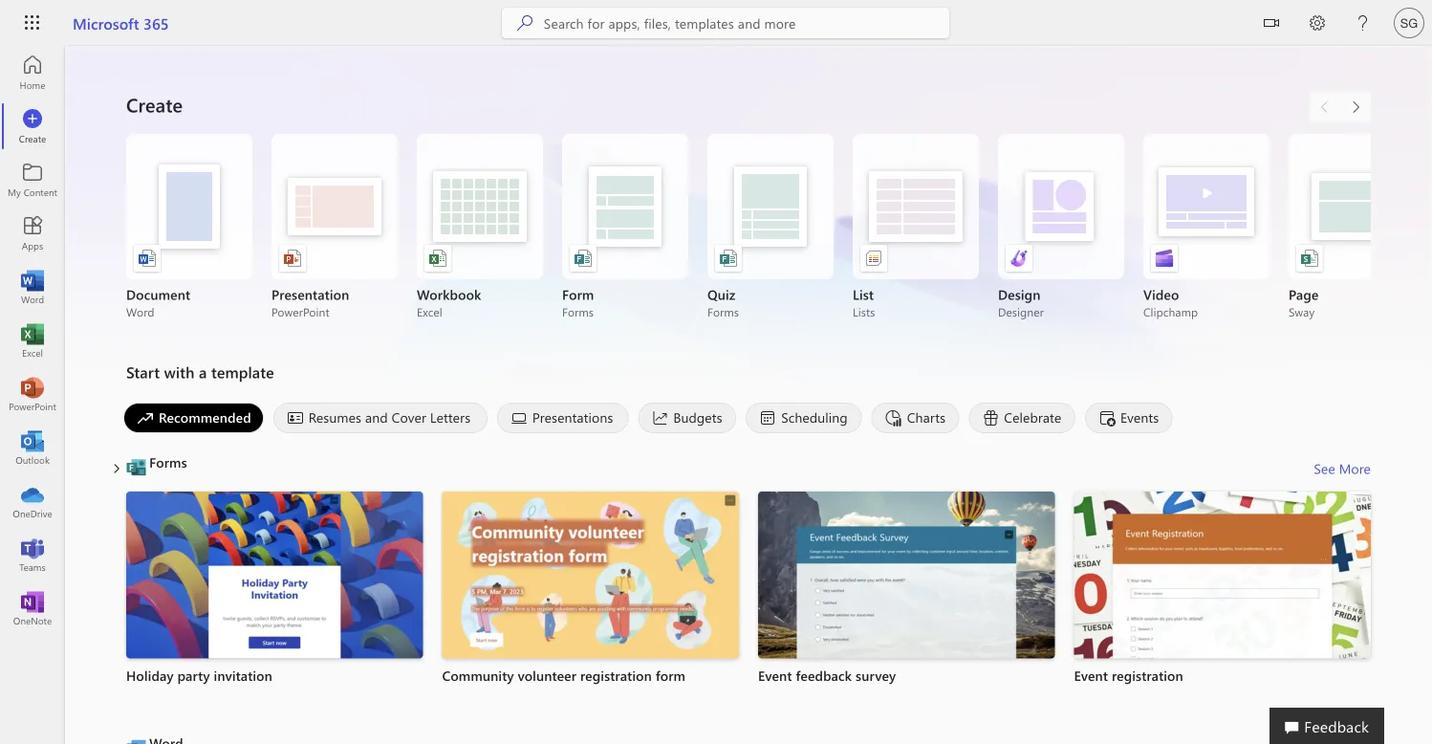Task type: vqa. For each thing, say whether or not it's contained in the screenshot.
'MICROSOFT 365' BANNER
yes



Task type: locate. For each thing, give the bounding box(es) containing it.
forms down "form"
[[562, 304, 594, 319]]

event registration link element
[[1075, 666, 1372, 685]]

list
[[126, 492, 1372, 727]]

event for event registration
[[1075, 667, 1109, 685]]

0 horizontal spatial registration
[[581, 667, 652, 685]]

feedback button
[[1270, 708, 1385, 744]]

list lists
[[853, 286, 876, 319]]

1 event from the left
[[758, 667, 792, 685]]

party
[[178, 667, 210, 685]]

quiz forms
[[708, 286, 739, 319]]

scheduling element
[[746, 403, 862, 433]]

event for event feedback survey
[[758, 667, 792, 685]]

1 horizontal spatial forms
[[562, 304, 594, 319]]

microsoft
[[73, 12, 139, 33]]

lists
[[853, 304, 876, 319]]

event inside "list item"
[[758, 667, 792, 685]]

resumes
[[309, 408, 362, 426]]

sg button
[[1387, 0, 1433, 46]]

charts tab
[[867, 403, 964, 433]]

scheduling tab
[[741, 403, 867, 433]]

presentations element
[[497, 403, 629, 433]]

forms down the quiz at the top
[[708, 304, 739, 319]]

workbook excel
[[417, 286, 482, 319]]

event registration image
[[1075, 492, 1372, 661]]

holiday party invitation link element
[[126, 666, 423, 685]]

new quiz image
[[719, 249, 738, 268]]

lists list image
[[865, 249, 884, 268]]

event inside list item
[[1075, 667, 1109, 685]]

designer design image
[[1010, 249, 1029, 268], [1010, 249, 1029, 268]]

tab list
[[119, 403, 1372, 433]]

home image
[[23, 63, 42, 82]]

forms for form
[[562, 304, 594, 319]]

microsoft 365 banner
[[0, 0, 1433, 49]]

2 horizontal spatial forms
[[708, 304, 739, 319]]

teams image
[[23, 545, 42, 564]]

forms down recommended tab
[[149, 453, 187, 471]]

1 horizontal spatial event
[[1075, 667, 1109, 685]]

event feedback survey list item
[[758, 492, 1055, 719]]

list
[[853, 286, 874, 303]]

design designer
[[999, 286, 1044, 319]]

event registration
[[1075, 667, 1184, 685]]

quiz
[[708, 286, 736, 303]]

excel workbook image
[[428, 249, 448, 268]]

presentations tab
[[492, 403, 634, 433]]

event
[[758, 667, 792, 685], [1075, 667, 1109, 685]]

excel image
[[23, 331, 42, 350]]

holiday party invitation image
[[126, 492, 423, 661]]

a
[[199, 362, 207, 382]]

document word
[[126, 286, 191, 319]]

feedback
[[1305, 715, 1370, 736]]

page sway
[[1289, 286, 1319, 319]]

charts element
[[872, 403, 960, 433]]

onedrive image
[[23, 492, 42, 511]]

page
[[1289, 286, 1319, 303]]

forms inside form forms
[[562, 304, 594, 319]]

scheduling
[[782, 408, 848, 426]]

navigation
[[0, 46, 65, 635]]

holiday party invitation list item
[[126, 492, 423, 719]]

None search field
[[502, 8, 950, 38]]

celebrate tab
[[964, 403, 1081, 433]]

event feedback survey image
[[758, 492, 1055, 661]]

see
[[1315, 460, 1336, 477]]

video
[[1144, 286, 1180, 303]]

clipchamp
[[1144, 304, 1199, 319]]

create image
[[23, 117, 42, 136]]

forms
[[562, 304, 594, 319], [708, 304, 739, 319], [149, 453, 187, 471]]

outlook image
[[23, 438, 42, 457]]

0 horizontal spatial event
[[758, 667, 792, 685]]

forms for quiz
[[708, 304, 739, 319]]

events tab
[[1081, 403, 1178, 433]]

word
[[126, 304, 154, 319]]

form
[[562, 286, 594, 303]]

powerpoint
[[272, 304, 330, 319]]

design
[[999, 286, 1041, 303]]

community volunteer registration form image
[[442, 492, 739, 661]]

powerpoint presentation image
[[283, 249, 302, 268]]

cover
[[392, 408, 427, 426]]

clipchamp video image
[[1155, 249, 1175, 268]]

resumes and cover letters element
[[273, 403, 488, 433]]

letters
[[430, 408, 471, 426]]

more
[[1340, 460, 1372, 477]]

see more link
[[1315, 453, 1372, 484]]

1 horizontal spatial registration
[[1112, 667, 1184, 685]]

Search box. Suggestions appear as you type. search field
[[544, 8, 950, 38]]

apps image
[[23, 224, 42, 243]]

event feedback survey
[[758, 667, 896, 685]]

registration
[[581, 667, 652, 685], [1112, 667, 1184, 685]]

2 event from the left
[[1075, 667, 1109, 685]]

1 registration from the left
[[581, 667, 652, 685]]



Task type: describe. For each thing, give the bounding box(es) containing it.
sway
[[1289, 304, 1315, 319]]

presentation powerpoint
[[272, 286, 349, 319]]

next image
[[1347, 92, 1366, 122]]

celebrate
[[1005, 408, 1062, 426]]

create
[[126, 92, 183, 117]]

community
[[442, 667, 514, 685]]

designer
[[999, 304, 1044, 319]]


[[1264, 15, 1280, 31]]

events element
[[1086, 403, 1173, 433]]


[[111, 463, 123, 474]]

event feedback survey link element
[[758, 666, 1055, 685]]

document
[[126, 286, 191, 303]]

invitation
[[214, 667, 273, 685]]

survey
[[856, 667, 896, 685]]

volunteer
[[518, 667, 577, 685]]

2 registration from the left
[[1112, 667, 1184, 685]]

list containing holiday party invitation
[[126, 492, 1372, 727]]

community volunteer registration form
[[442, 667, 686, 685]]

sway page image
[[1301, 249, 1320, 268]]

presentations
[[533, 408, 614, 426]]

video clipchamp
[[1144, 286, 1199, 319]]

feedback
[[796, 667, 852, 685]]

charts
[[907, 408, 946, 426]]

workbook
[[417, 286, 482, 303]]

resumes and cover letters tab
[[269, 403, 492, 433]]

recommended tab
[[119, 403, 269, 433]]

sg
[[1401, 15, 1419, 30]]

budgets tab
[[634, 403, 741, 433]]

start
[[126, 362, 160, 382]]

form
[[656, 667, 686, 685]]

word document image
[[138, 249, 157, 268]]

 button
[[1249, 0, 1295, 49]]

recommended element
[[123, 403, 264, 433]]

holiday party invitation
[[126, 667, 273, 685]]

0 horizontal spatial forms
[[149, 453, 187, 471]]

onenote image
[[23, 599, 42, 618]]

recommended
[[159, 408, 251, 426]]

budgets element
[[638, 403, 737, 433]]

365
[[143, 12, 169, 33]]

event registration list item
[[1075, 492, 1372, 719]]

microsoft 365
[[73, 12, 169, 33]]

community volunteer registration form link element
[[442, 666, 739, 685]]

and
[[365, 408, 388, 426]]

start with a template
[[126, 362, 274, 382]]

my content image
[[23, 170, 42, 189]]

community volunteer registration form list item
[[442, 492, 739, 719]]

events
[[1121, 408, 1160, 426]]

excel
[[417, 304, 443, 319]]

presentation
[[272, 286, 349, 303]]

forms survey image
[[574, 249, 593, 268]]

tab list containing recommended
[[119, 403, 1372, 433]]

budgets
[[674, 408, 723, 426]]

powerpoint image
[[23, 385, 42, 404]]

resumes and cover letters
[[309, 408, 471, 426]]

template
[[211, 362, 274, 382]]

word image
[[23, 277, 42, 297]]

celebrate element
[[969, 403, 1076, 433]]

with
[[164, 362, 195, 382]]

see more
[[1315, 460, 1372, 477]]

form forms
[[562, 286, 594, 319]]

holiday
[[126, 667, 174, 685]]



